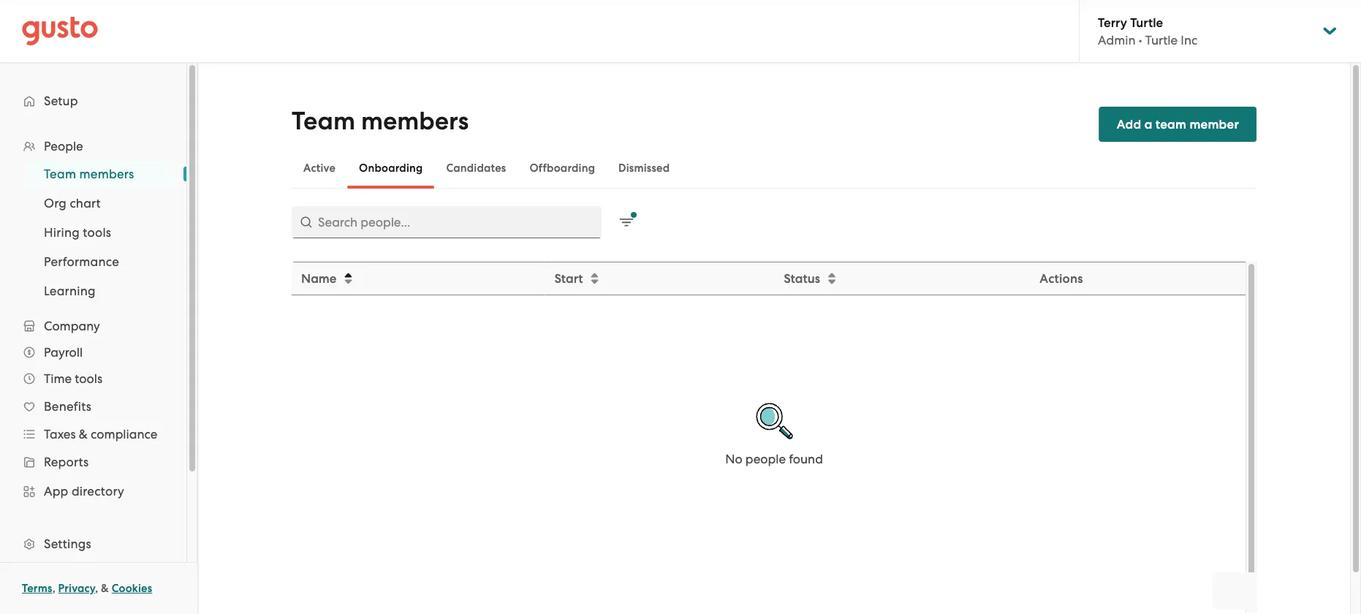 Task type: describe. For each thing, give the bounding box(es) containing it.
app directory link
[[15, 478, 172, 504]]

a
[[1144, 117, 1152, 132]]

learning
[[44, 284, 96, 298]]

org
[[44, 196, 67, 211]]

company button
[[15, 313, 172, 339]]

app directory
[[44, 484, 124, 499]]

chart
[[70, 196, 101, 211]]

hiring
[[44, 225, 80, 240]]

team members link
[[26, 161, 172, 187]]

0 vertical spatial members
[[361, 106, 469, 136]]

candidates
[[446, 162, 506, 175]]

admin
[[1098, 33, 1136, 47]]

team inside gusto navigation element
[[44, 167, 76, 181]]

cookies button
[[112, 580, 152, 597]]

name
[[301, 271, 337, 286]]

people button
[[15, 133, 172, 159]]

inc
[[1181, 33, 1198, 47]]

start
[[554, 271, 583, 286]]

org chart link
[[26, 190, 172, 216]]

performance link
[[26, 249, 172, 275]]

1 horizontal spatial team members
[[292, 106, 469, 136]]

taxes & compliance button
[[15, 421, 172, 447]]

terry
[[1098, 15, 1127, 30]]

terms , privacy , & cookies
[[22, 582, 152, 595]]

people
[[746, 452, 786, 466]]

time
[[44, 371, 72, 386]]

settings link
[[15, 531, 172, 557]]

1 horizontal spatial &
[[101, 582, 109, 595]]

tools for hiring tools
[[83, 225, 111, 240]]

compliance
[[91, 427, 157, 442]]

cookies
[[112, 582, 152, 595]]

home image
[[22, 16, 98, 46]]

team
[[1156, 117, 1187, 132]]

•
[[1139, 33, 1142, 47]]

app
[[44, 484, 68, 499]]

Search people... field
[[292, 206, 602, 238]]

dismissed
[[618, 162, 670, 175]]

team members tab list
[[292, 148, 1257, 189]]

hiring tools link
[[26, 219, 172, 246]]

settings
[[44, 537, 91, 551]]

new notifications image
[[619, 212, 637, 230]]

member
[[1190, 117, 1239, 132]]

team members inside gusto navigation element
[[44, 167, 134, 181]]

privacy
[[58, 582, 95, 595]]

gusto navigation element
[[0, 63, 186, 614]]

directory
[[72, 484, 124, 499]]

status button
[[775, 263, 1030, 294]]

active button
[[292, 151, 347, 186]]

no people found
[[725, 452, 823, 466]]



Task type: locate. For each thing, give the bounding box(es) containing it.
actions
[[1040, 271, 1083, 286]]

dismissed button
[[607, 151, 682, 186]]

name button
[[292, 263, 544, 294]]

status
[[784, 271, 820, 286]]

1 vertical spatial team
[[44, 167, 76, 181]]

performance
[[44, 254, 119, 269]]

list containing team members
[[0, 159, 186, 306]]

onboarding button
[[347, 151, 435, 186]]

offboarding
[[530, 162, 595, 175]]

0 vertical spatial tools
[[83, 225, 111, 240]]

members up org chart link
[[79, 167, 134, 181]]

1 vertical spatial tools
[[75, 371, 102, 386]]

reports
[[44, 455, 89, 469]]

onboarding
[[359, 162, 423, 175]]

0 vertical spatial team members
[[292, 106, 469, 136]]

0 vertical spatial turtle
[[1130, 15, 1163, 30]]

0 vertical spatial &
[[79, 427, 88, 442]]

1 , from the left
[[52, 582, 55, 595]]

&
[[79, 427, 88, 442], [101, 582, 109, 595]]

turtle right •
[[1145, 33, 1178, 47]]

team members
[[292, 106, 469, 136], [44, 167, 134, 181]]

terms link
[[22, 582, 52, 595]]

org chart
[[44, 196, 101, 211]]

0 horizontal spatial &
[[79, 427, 88, 442]]

setup
[[44, 94, 78, 108]]

company
[[44, 319, 100, 333]]

1 vertical spatial turtle
[[1145, 33, 1178, 47]]

payroll
[[44, 345, 83, 360]]

hiring tools
[[44, 225, 111, 240]]

0 vertical spatial team
[[292, 106, 355, 136]]

taxes & compliance
[[44, 427, 157, 442]]

turtle up •
[[1130, 15, 1163, 30]]

start button
[[546, 263, 773, 294]]

1 list from the top
[[0, 133, 186, 614]]

tools for time tools
[[75, 371, 102, 386]]

tools inside 'link'
[[83, 225, 111, 240]]

list containing people
[[0, 133, 186, 614]]

, left privacy
[[52, 582, 55, 595]]

team
[[292, 106, 355, 136], [44, 167, 76, 181]]

turtle
[[1130, 15, 1163, 30], [1145, 33, 1178, 47]]

terry turtle admin • turtle inc
[[1098, 15, 1198, 47]]

terms
[[22, 582, 52, 595]]

privacy link
[[58, 582, 95, 595]]

0 horizontal spatial team
[[44, 167, 76, 181]]

tools
[[83, 225, 111, 240], [75, 371, 102, 386]]

& inside dropdown button
[[79, 427, 88, 442]]

1 horizontal spatial team
[[292, 106, 355, 136]]

add
[[1117, 117, 1141, 132]]

1 vertical spatial members
[[79, 167, 134, 181]]

& left cookies button
[[101, 582, 109, 595]]

benefits link
[[15, 393, 172, 420]]

0 horizontal spatial team members
[[44, 167, 134, 181]]

members up onboarding
[[361, 106, 469, 136]]

1 vertical spatial &
[[101, 582, 109, 595]]

& right taxes
[[79, 427, 88, 442]]

1 horizontal spatial members
[[361, 106, 469, 136]]

reports link
[[15, 449, 172, 475]]

add a team member
[[1117, 117, 1239, 132]]

payroll button
[[15, 339, 172, 366]]

, left cookies button
[[95, 582, 98, 595]]

team members up onboarding
[[292, 106, 469, 136]]

time tools button
[[15, 366, 172, 392]]

learning link
[[26, 278, 172, 304]]

taxes
[[44, 427, 76, 442]]

0 horizontal spatial members
[[79, 167, 134, 181]]

no
[[725, 452, 742, 466]]

members
[[361, 106, 469, 136], [79, 167, 134, 181]]

team members down people dropdown button
[[44, 167, 134, 181]]

found
[[789, 452, 823, 466]]

members inside 'list'
[[79, 167, 134, 181]]

1 vertical spatial team members
[[44, 167, 134, 181]]

active
[[303, 162, 336, 175]]

benefits
[[44, 399, 91, 414]]

setup link
[[15, 88, 172, 114]]

2 list from the top
[[0, 159, 186, 306]]

team down people on the top of the page
[[44, 167, 76, 181]]

add a team member button
[[1099, 107, 1257, 142]]

2 , from the left
[[95, 582, 98, 595]]

people
[[44, 139, 83, 154]]

,
[[52, 582, 55, 595], [95, 582, 98, 595]]

tools inside dropdown button
[[75, 371, 102, 386]]

time tools
[[44, 371, 102, 386]]

1 horizontal spatial ,
[[95, 582, 98, 595]]

tools down payroll dropdown button
[[75, 371, 102, 386]]

tools up the performance link
[[83, 225, 111, 240]]

list
[[0, 133, 186, 614], [0, 159, 186, 306]]

offboarding button
[[518, 151, 607, 186]]

candidates button
[[435, 151, 518, 186]]

team up active
[[292, 106, 355, 136]]

0 horizontal spatial ,
[[52, 582, 55, 595]]



Task type: vqa. For each thing, say whether or not it's contained in the screenshot.
Org chart link
yes



